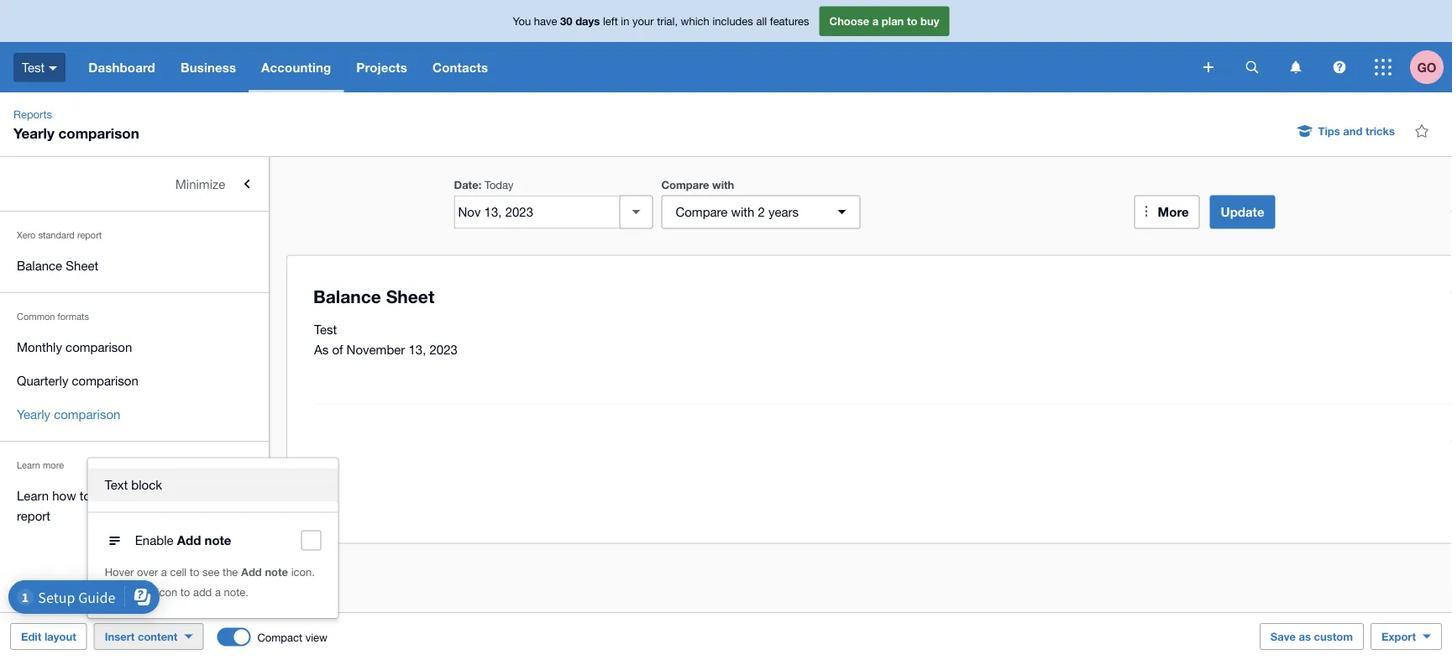 Task type: locate. For each thing, give the bounding box(es) containing it.
add note list box
[[88, 458, 338, 618]]

dashboard
[[88, 60, 155, 75]]

update
[[1221, 205, 1265, 220]]

0 vertical spatial the
[[223, 565, 238, 578]]

learn more
[[17, 460, 64, 471]]

2 learn from the top
[[17, 488, 49, 503]]

to right how
[[80, 488, 91, 503]]

view
[[306, 631, 328, 644]]

custom up enable
[[143, 488, 185, 503]]

1 vertical spatial compare
[[676, 205, 728, 219]]

yearly comparison
[[17, 407, 120, 421]]

test up the reports
[[22, 60, 45, 75]]

over
[[137, 565, 158, 578]]

a right add
[[215, 586, 221, 599]]

choose
[[830, 14, 870, 28]]

1 horizontal spatial note
[[265, 565, 288, 578]]

1 vertical spatial learn
[[17, 488, 49, 503]]

a left plan
[[873, 14, 879, 28]]

add up "note." at the bottom of the page
[[241, 565, 262, 578]]

custom
[[143, 488, 185, 503], [1314, 630, 1353, 643]]

contacts button
[[420, 42, 501, 92]]

tips and tricks button
[[1288, 118, 1405, 144]]

1 vertical spatial note
[[265, 565, 288, 578]]

add
[[177, 533, 201, 548], [241, 565, 262, 578]]

custom inside learn how to create a custom report
[[143, 488, 185, 503]]

with left 2
[[731, 205, 755, 219]]

the inside the icon. select the icon to add a note.
[[138, 586, 154, 599]]

yearly inside reports yearly comparison
[[13, 124, 54, 141]]

svg image
[[1375, 59, 1392, 76], [1334, 61, 1346, 74], [1204, 62, 1214, 72]]

icon.
[[291, 565, 315, 578]]

enable add note
[[135, 533, 231, 548]]

formats
[[58, 311, 89, 322]]

test up the as
[[314, 322, 337, 337]]

to left add
[[180, 586, 190, 599]]

as
[[314, 342, 329, 357]]

0 horizontal spatial note
[[205, 533, 231, 548]]

minimize
[[175, 176, 225, 191]]

1 horizontal spatial custom
[[1314, 630, 1353, 643]]

accounting button
[[249, 42, 344, 92]]

create
[[94, 488, 129, 503]]

learn
[[17, 460, 40, 471], [17, 488, 49, 503]]

1 vertical spatial the
[[138, 586, 154, 599]]

1 vertical spatial custom
[[1314, 630, 1353, 643]]

yearly down 'reports' link
[[13, 124, 54, 141]]

edit layout button
[[10, 623, 87, 650]]

learn left more in the bottom of the page
[[17, 460, 40, 471]]

custom right 'as'
[[1314, 630, 1353, 643]]

report down 'learn more'
[[17, 508, 50, 523]]

compare down compare with
[[676, 205, 728, 219]]

test for test
[[22, 60, 45, 75]]

1 vertical spatial add
[[241, 565, 262, 578]]

with up compare with 2 years in the top of the page
[[712, 178, 734, 191]]

the right 'see'
[[223, 565, 238, 578]]

date : today
[[454, 178, 514, 191]]

with
[[712, 178, 734, 191], [731, 205, 755, 219]]

0 vertical spatial with
[[712, 178, 734, 191]]

edit
[[21, 630, 41, 643]]

in
[[621, 14, 630, 28]]

trial,
[[657, 14, 678, 28]]

comparison down quarterly comparison
[[54, 407, 120, 421]]

0 horizontal spatial test
[[22, 60, 45, 75]]

1 learn from the top
[[17, 460, 40, 471]]

of
[[332, 342, 343, 357]]

navigation
[[76, 42, 1192, 92]]

2 horizontal spatial svg image
[[1375, 59, 1392, 76]]

to
[[907, 14, 918, 28], [80, 488, 91, 503], [190, 565, 199, 578], [180, 586, 190, 599]]

block
[[131, 478, 162, 492]]

1 vertical spatial report
[[17, 508, 50, 523]]

1 horizontal spatial test
[[314, 322, 337, 337]]

balance sheet
[[17, 258, 98, 273]]

insert content
[[105, 630, 178, 643]]

go button
[[1410, 42, 1452, 92]]

comparison down monthly comparison link
[[72, 373, 138, 388]]

compare for compare with 2 years
[[676, 205, 728, 219]]

and
[[1344, 124, 1363, 137]]

quarterly comparison
[[17, 373, 138, 388]]

0 horizontal spatial report
[[17, 508, 50, 523]]

which
[[681, 14, 710, 28]]

0 vertical spatial report
[[77, 230, 102, 241]]

compare
[[661, 178, 709, 191], [676, 205, 728, 219]]

enable
[[135, 533, 174, 548]]

save
[[1271, 630, 1296, 643]]

layout
[[44, 630, 76, 643]]

0 vertical spatial compare
[[661, 178, 709, 191]]

learn inside learn how to create a custom report
[[17, 488, 49, 503]]

1 horizontal spatial add
[[241, 565, 262, 578]]

0 vertical spatial test
[[22, 60, 45, 75]]

0 horizontal spatial svg image
[[49, 66, 57, 70]]

compare for compare with
[[661, 178, 709, 191]]

test
[[22, 60, 45, 75], [314, 322, 337, 337]]

1 vertical spatial with
[[731, 205, 755, 219]]

add up "hover over a cell to see the add note"
[[177, 533, 201, 548]]

monthly
[[17, 339, 62, 354]]

common
[[17, 311, 55, 322]]

test inside test popup button
[[22, 60, 45, 75]]

a
[[873, 14, 879, 28], [133, 488, 140, 503], [161, 565, 167, 578], [215, 586, 221, 599]]

standard
[[38, 230, 75, 241]]

note up 'see'
[[205, 533, 231, 548]]

have
[[534, 14, 557, 28]]

0 horizontal spatial the
[[138, 586, 154, 599]]

yearly down quarterly
[[17, 407, 50, 421]]

0 vertical spatial custom
[[143, 488, 185, 503]]

how
[[52, 488, 76, 503]]

export button
[[1371, 623, 1442, 650]]

you
[[513, 14, 531, 28]]

comparison up minimize button
[[58, 124, 139, 141]]

add
[[193, 586, 212, 599]]

monthly comparison link
[[0, 330, 269, 364]]

november
[[347, 342, 405, 357]]

today
[[485, 178, 514, 191]]

0 vertical spatial add
[[177, 533, 201, 548]]

date
[[454, 178, 479, 191]]

with for compare with 2 years
[[731, 205, 755, 219]]

a left cell
[[161, 565, 167, 578]]

0 horizontal spatial custom
[[143, 488, 185, 503]]

comparison down "formats"
[[66, 339, 132, 354]]

minimize button
[[0, 167, 269, 201]]

note left icon.
[[265, 565, 288, 578]]

0 vertical spatial learn
[[17, 460, 40, 471]]

comparison for quarterly comparison
[[72, 373, 138, 388]]

common formats
[[17, 311, 89, 322]]

more
[[43, 460, 64, 471]]

comparison
[[58, 124, 139, 141], [66, 339, 132, 354], [72, 373, 138, 388], [54, 407, 120, 421]]

compare up compare with 2 years in the top of the page
[[661, 178, 709, 191]]

comparison for yearly comparison
[[54, 407, 120, 421]]

1 vertical spatial test
[[314, 322, 337, 337]]

test inside the test as of november 13, 2023
[[314, 322, 337, 337]]

learn down 'learn more'
[[17, 488, 49, 503]]

to right cell
[[190, 565, 199, 578]]

tips and tricks
[[1319, 124, 1395, 137]]

0 vertical spatial yearly
[[13, 124, 54, 141]]

icon. select the icon to add a note.
[[105, 565, 315, 599]]

report up "sheet"
[[77, 230, 102, 241]]

cell
[[170, 565, 187, 578]]

the down over
[[138, 586, 154, 599]]

svg image
[[1246, 61, 1259, 74], [1291, 61, 1302, 74], [49, 66, 57, 70]]

1 horizontal spatial the
[[223, 565, 238, 578]]

banner
[[0, 0, 1452, 92]]

a right the text
[[133, 488, 140, 503]]

compare with 2 years
[[676, 205, 799, 219]]



Task type: describe. For each thing, give the bounding box(es) containing it.
left
[[603, 14, 618, 28]]

text block button
[[88, 468, 338, 502]]

dashboard link
[[76, 42, 168, 92]]

navigation containing dashboard
[[76, 42, 1192, 92]]

xero
[[17, 230, 36, 241]]

your
[[633, 14, 654, 28]]

buy
[[921, 14, 940, 28]]

2023
[[430, 342, 458, 357]]

quarterly comparison link
[[0, 364, 269, 397]]

save as custom button
[[1260, 623, 1364, 650]]

select
[[105, 586, 135, 599]]

you have 30 days left in your trial, which includes all features
[[513, 14, 809, 28]]

icon
[[157, 586, 177, 599]]

add to favourites image
[[1405, 114, 1439, 148]]

a inside the icon. select the icon to add a note.
[[215, 586, 221, 599]]

years
[[769, 205, 799, 219]]

1 horizontal spatial svg image
[[1246, 61, 1259, 74]]

text block
[[105, 478, 162, 492]]

reports
[[13, 108, 52, 121]]

custom inside button
[[1314, 630, 1353, 643]]

includes
[[713, 14, 753, 28]]

to inside the icon. select the icon to add a note.
[[180, 586, 190, 599]]

test button
[[0, 42, 76, 92]]

save as custom
[[1271, 630, 1353, 643]]

xero standard report
[[17, 230, 102, 241]]

projects
[[356, 60, 407, 75]]

insert content button
[[94, 623, 204, 650]]

balance sheet link
[[0, 249, 269, 282]]

a inside banner
[[873, 14, 879, 28]]

as
[[1299, 630, 1311, 643]]

go
[[1418, 60, 1437, 75]]

svg image inside test popup button
[[49, 66, 57, 70]]

learn how to create a custom report
[[17, 488, 185, 523]]

hover
[[105, 565, 134, 578]]

a inside learn how to create a custom report
[[133, 488, 140, 503]]

monthly comparison
[[17, 339, 132, 354]]

more
[[1158, 205, 1189, 220]]

reports link
[[7, 106, 59, 123]]

test as of november 13, 2023
[[314, 322, 458, 357]]

with for compare with
[[712, 178, 734, 191]]

choose a plan to buy
[[830, 14, 940, 28]]

all
[[756, 14, 767, 28]]

0 vertical spatial note
[[205, 533, 231, 548]]

learn for learn how to create a custom report
[[17, 488, 49, 503]]

yearly comparison link
[[0, 397, 269, 431]]

1 horizontal spatial svg image
[[1334, 61, 1346, 74]]

compact view
[[257, 631, 328, 644]]

to left buy
[[907, 14, 918, 28]]

business button
[[168, 42, 249, 92]]

tricks
[[1366, 124, 1395, 137]]

note.
[[224, 586, 249, 599]]

Report title field
[[309, 277, 1452, 315]]

edit layout
[[21, 630, 76, 643]]

update button
[[1210, 195, 1276, 229]]

see
[[202, 565, 220, 578]]

0 horizontal spatial add
[[177, 533, 201, 548]]

text
[[105, 478, 128, 492]]

contacts
[[433, 60, 488, 75]]

2 horizontal spatial svg image
[[1291, 61, 1302, 74]]

hover over a cell to see the add note
[[105, 565, 288, 578]]

more button
[[1135, 195, 1200, 229]]

projects button
[[344, 42, 420, 92]]

to inside learn how to create a custom report
[[80, 488, 91, 503]]

balance
[[17, 258, 62, 273]]

1 vertical spatial yearly
[[17, 407, 50, 421]]

0 horizontal spatial svg image
[[1204, 62, 1214, 72]]

export
[[1382, 630, 1416, 643]]

report inside learn how to create a custom report
[[17, 508, 50, 523]]

:
[[479, 178, 482, 191]]

business
[[181, 60, 236, 75]]

plan
[[882, 14, 904, 28]]

1 horizontal spatial report
[[77, 230, 102, 241]]

2
[[758, 205, 765, 219]]

reports yearly comparison
[[13, 108, 139, 141]]

content
[[138, 630, 178, 643]]

learn for learn more
[[17, 460, 40, 471]]

compare with
[[661, 178, 734, 191]]

sheet
[[66, 258, 98, 273]]

banner containing dashboard
[[0, 0, 1452, 92]]

list of convenience dates image
[[619, 195, 653, 229]]

insert
[[105, 630, 135, 643]]

accounting
[[261, 60, 331, 75]]

days
[[576, 14, 600, 28]]

30
[[560, 14, 573, 28]]

comparison inside reports yearly comparison
[[58, 124, 139, 141]]

Select end date field
[[455, 196, 619, 228]]

13,
[[409, 342, 426, 357]]

compact
[[257, 631, 302, 644]]

test for test as of november 13, 2023
[[314, 322, 337, 337]]

learn how to create a custom report link
[[0, 479, 269, 533]]

comparison for monthly comparison
[[66, 339, 132, 354]]

quarterly
[[17, 373, 68, 388]]



Task type: vqa. For each thing, say whether or not it's contained in the screenshot.
'of' in the business as of november 30, 2023 ageing by due date
no



